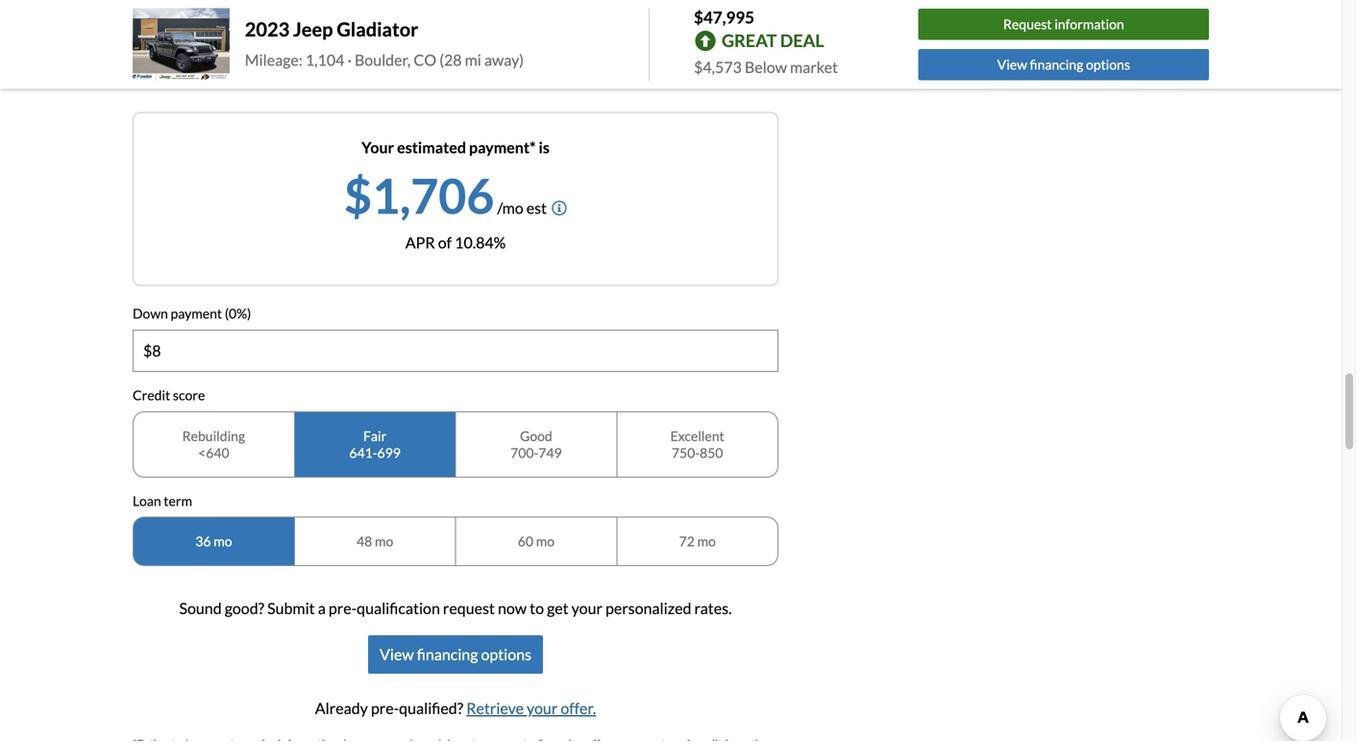 Task type: vqa. For each thing, say whether or not it's contained in the screenshot.
'Request information'
yes



Task type: describe. For each thing, give the bounding box(es) containing it.
72
[[679, 533, 695, 550]]

2023 jeep gladiator image
[[133, 8, 230, 81]]

retrieve your offer. link
[[467, 699, 596, 718]]

1 vertical spatial view financing options
[[380, 645, 532, 664]]

rates.
[[695, 599, 732, 618]]

get
[[166, 32, 191, 51]]

0 vertical spatial view
[[998, 56, 1028, 73]]

1 horizontal spatial view financing options button
[[919, 49, 1210, 80]]

/mo
[[497, 199, 524, 217]]

$1,706
[[344, 167, 495, 224]]

est
[[527, 199, 547, 217]]

a
[[318, 599, 326, 618]]

mo for 48 mo
[[375, 533, 394, 550]]

down
[[133, 305, 168, 322]]

credit
[[133, 387, 170, 403]]

mi
[[465, 50, 482, 69]]

away)
[[485, 50, 524, 69]]

boulder,
[[355, 50, 411, 69]]

mo for 60 mo
[[536, 533, 555, 550]]

payment*
[[469, 138, 536, 157]]

<640
[[198, 445, 229, 461]]

$4,573
[[694, 58, 742, 76]]

score
[[173, 387, 205, 403]]

0 vertical spatial personalized
[[268, 66, 354, 84]]

36
[[195, 533, 211, 550]]

excellent 750-850
[[671, 428, 725, 461]]

rates
[[357, 66, 391, 84]]

loan term
[[133, 493, 192, 509]]

shop with real, personalized rates
[[166, 66, 391, 84]]

loan
[[133, 493, 161, 509]]

real,
[[236, 66, 265, 84]]

get pre-qualified
[[166, 32, 281, 51]]

already
[[315, 699, 368, 718]]

qualified?
[[399, 699, 464, 718]]

(0%)
[[225, 305, 251, 322]]

Down payment (0%) text field
[[134, 331, 778, 371]]

$1,706 /mo est
[[344, 167, 547, 224]]

market
[[790, 58, 839, 76]]

credit score
[[133, 387, 205, 403]]

your
[[362, 138, 394, 157]]

info circle image
[[552, 201, 567, 216]]

mo for 36 mo
[[214, 533, 232, 550]]

good
[[520, 428, 553, 444]]

72 mo
[[679, 533, 716, 550]]

1 horizontal spatial pre-
[[329, 599, 357, 618]]

·
[[348, 50, 352, 69]]

to
[[530, 599, 544, 618]]

retrieve
[[467, 699, 524, 718]]

700-
[[511, 445, 539, 461]]

pre- for get
[[194, 32, 223, 51]]

request
[[443, 599, 495, 618]]

0 horizontal spatial financing
[[417, 645, 478, 664]]

submit
[[267, 599, 315, 618]]

60 mo
[[518, 533, 555, 550]]

qualified
[[223, 32, 281, 51]]

850
[[700, 445, 724, 461]]

(28
[[440, 50, 462, 69]]

36 mo
[[195, 533, 232, 550]]

1,104
[[306, 50, 345, 69]]

rebuilding <640
[[182, 428, 245, 461]]

60
[[518, 533, 534, 550]]



Task type: locate. For each thing, give the bounding box(es) containing it.
with
[[203, 66, 233, 84]]

$4,573 below market
[[694, 58, 839, 76]]

down payment (0%)
[[133, 305, 251, 322]]

1 vertical spatial personalized
[[606, 599, 692, 618]]

0 vertical spatial view financing options
[[998, 56, 1131, 73]]

is
[[539, 138, 550, 157]]

48
[[357, 533, 372, 550]]

your
[[572, 599, 603, 618], [527, 699, 558, 718]]

view financing options down sound good? submit a pre-qualification request now to get your personalized rates.
[[380, 645, 532, 664]]

1 mo from the left
[[214, 533, 232, 550]]

0 horizontal spatial view financing options
[[380, 645, 532, 664]]

0 horizontal spatial view
[[380, 645, 414, 664]]

options down now
[[481, 645, 532, 664]]

749
[[539, 445, 562, 461]]

your left the "offer."
[[527, 699, 558, 718]]

of
[[438, 233, 452, 252]]

jeep
[[293, 18, 333, 41]]

0 vertical spatial financing
[[1030, 56, 1084, 73]]

1 horizontal spatial options
[[1087, 56, 1131, 73]]

request
[[1004, 16, 1053, 32]]

now
[[498, 599, 527, 618]]

1 horizontal spatial view financing options
[[998, 56, 1131, 73]]

gladiator
[[337, 18, 419, 41]]

view down request
[[998, 56, 1028, 73]]

your estimated payment* is
[[362, 138, 550, 157]]

1 horizontal spatial personalized
[[606, 599, 692, 618]]

48 mo
[[357, 533, 394, 550]]

1 horizontal spatial your
[[572, 599, 603, 618]]

1 vertical spatial pre-
[[329, 599, 357, 618]]

rebuilding
[[182, 428, 245, 444]]

term
[[164, 493, 192, 509]]

699
[[378, 445, 401, 461]]

apr of 10.84%
[[406, 233, 506, 252]]

personalized down jeep
[[268, 66, 354, 84]]

financing
[[1030, 56, 1084, 73], [417, 645, 478, 664]]

mileage:
[[245, 50, 303, 69]]

pre- right already
[[371, 699, 399, 718]]

$47,995
[[694, 7, 755, 27]]

1 vertical spatial view financing options button
[[368, 636, 543, 674]]

mo right 60
[[536, 533, 555, 550]]

mo right '72'
[[698, 533, 716, 550]]

financing down request information button at the top right
[[1030, 56, 1084, 73]]

get
[[547, 599, 569, 618]]

view
[[998, 56, 1028, 73], [380, 645, 414, 664]]

2 vertical spatial pre-
[[371, 699, 399, 718]]

financing down sound good? submit a pre-qualification request now to get your personalized rates.
[[417, 645, 478, 664]]

fair 641-699
[[349, 428, 401, 461]]

0 horizontal spatial pre-
[[194, 32, 223, 51]]

options
[[1087, 56, 1131, 73], [481, 645, 532, 664]]

0 vertical spatial view financing options button
[[919, 49, 1210, 80]]

0 horizontal spatial options
[[481, 645, 532, 664]]

pre- right a
[[329, 599, 357, 618]]

0 vertical spatial options
[[1087, 56, 1131, 73]]

qualification
[[357, 599, 440, 618]]

deal
[[781, 30, 825, 51]]

2023
[[245, 18, 290, 41]]

3 mo from the left
[[536, 533, 555, 550]]

mo right 36
[[214, 533, 232, 550]]

good 700-749
[[511, 428, 562, 461]]

view financing options button down request information button at the top right
[[919, 49, 1210, 80]]

apr
[[406, 233, 435, 252]]

payment
[[171, 305, 222, 322]]

0 vertical spatial your
[[572, 599, 603, 618]]

view down qualification
[[380, 645, 414, 664]]

great deal
[[722, 30, 825, 51]]

options down information
[[1087, 56, 1131, 73]]

750-
[[672, 445, 700, 461]]

request information button
[[919, 9, 1210, 40]]

request information
[[1004, 16, 1125, 32]]

1 vertical spatial your
[[527, 699, 558, 718]]

0 horizontal spatial view financing options button
[[368, 636, 543, 674]]

good?
[[225, 599, 264, 618]]

offer.
[[561, 699, 596, 718]]

1 vertical spatial options
[[481, 645, 532, 664]]

mo
[[214, 533, 232, 550], [375, 533, 394, 550], [536, 533, 555, 550], [698, 533, 716, 550]]

1 horizontal spatial financing
[[1030, 56, 1084, 73]]

shop
[[166, 66, 200, 84]]

2 mo from the left
[[375, 533, 394, 550]]

1 horizontal spatial view
[[998, 56, 1028, 73]]

mo for 72 mo
[[698, 533, 716, 550]]

sound
[[179, 599, 222, 618]]

pre- right get at the left of the page
[[194, 32, 223, 51]]

excellent
[[671, 428, 725, 444]]

great
[[722, 30, 777, 51]]

1 vertical spatial view
[[380, 645, 414, 664]]

pre- for already
[[371, 699, 399, 718]]

view financing options down request information button at the top right
[[998, 56, 1131, 73]]

4 mo from the left
[[698, 533, 716, 550]]

pre-
[[194, 32, 223, 51], [329, 599, 357, 618], [371, 699, 399, 718]]

0 horizontal spatial your
[[527, 699, 558, 718]]

mo right 48
[[375, 533, 394, 550]]

2023 jeep gladiator mileage: 1,104 · boulder, co (28 mi away)
[[245, 18, 524, 69]]

below
[[745, 58, 787, 76]]

0 horizontal spatial personalized
[[268, 66, 354, 84]]

view financing options
[[998, 56, 1131, 73], [380, 645, 532, 664]]

641-
[[349, 445, 378, 461]]

2 horizontal spatial pre-
[[371, 699, 399, 718]]

personalized
[[268, 66, 354, 84], [606, 599, 692, 618]]

co
[[414, 50, 437, 69]]

information
[[1055, 16, 1125, 32]]

view financing options button down sound good? submit a pre-qualification request now to get your personalized rates.
[[368, 636, 543, 674]]

10.84%
[[455, 233, 506, 252]]

1 vertical spatial financing
[[417, 645, 478, 664]]

already pre-qualified? retrieve your offer.
[[315, 699, 596, 718]]

your right get
[[572, 599, 603, 618]]

sound good? submit a pre-qualification request now to get your personalized rates.
[[179, 599, 732, 618]]

estimated
[[397, 138, 466, 157]]

0 vertical spatial pre-
[[194, 32, 223, 51]]

fair
[[364, 428, 387, 444]]

personalized left rates.
[[606, 599, 692, 618]]



